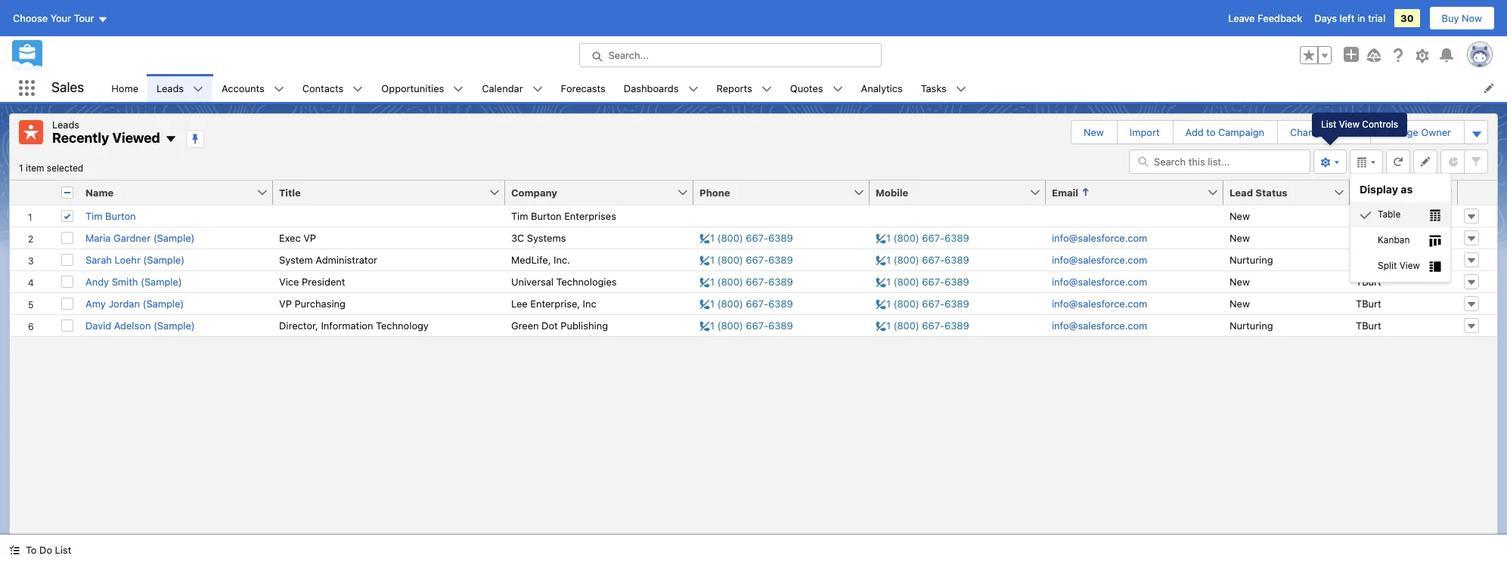 Task type: vqa. For each thing, say whether or not it's contained in the screenshot.
Search Field in RECENTLY VIEWED|CAMPAIGNS|LIST VIEW element
no



Task type: locate. For each thing, give the bounding box(es) containing it.
burton up systems
[[531, 210, 562, 222]]

0 horizontal spatial burton
[[105, 210, 136, 222]]

1 horizontal spatial leads
[[157, 82, 184, 94]]

list view controls tooltip
[[1312, 113, 1408, 137]]

item number element
[[10, 180, 55, 205]]

1 horizontal spatial burton
[[531, 210, 562, 222]]

text default image inside dashboards list item
[[688, 84, 698, 94]]

company button
[[505, 180, 677, 205]]

text default image
[[761, 84, 772, 94], [832, 84, 843, 94], [956, 84, 966, 94], [1360, 209, 1372, 221], [1429, 209, 1442, 221], [1429, 235, 1442, 247]]

status inside 'button'
[[1256, 186, 1288, 199]]

inc
[[583, 298, 597, 310]]

1 vertical spatial view
[[1400, 260, 1420, 272]]

2 info@salesforce.com from the top
[[1052, 254, 1148, 266]]

quotes link
[[781, 74, 832, 102]]

info@salesforce.com link for lee enterprise, inc
[[1052, 298, 1148, 310]]

0 horizontal spatial owner
[[1356, 186, 1388, 199]]

1 change from the left
[[1290, 126, 1326, 138]]

add to campaign button
[[1174, 121, 1277, 144]]

0 vertical spatial nurturing
[[1230, 254, 1273, 266]]

split
[[1378, 260, 1397, 272]]

2 info@salesforce.com link from the top
[[1052, 254, 1148, 266]]

company
[[511, 186, 557, 199]]

1 info@salesforce.com link from the top
[[1052, 232, 1148, 244]]

quotes list item
[[781, 74, 852, 102]]

1 vertical spatial nurturing
[[1230, 320, 1273, 332]]

2 nurturing from the top
[[1230, 320, 1273, 332]]

1 vertical spatial vp
[[279, 298, 292, 310]]

days
[[1315, 12, 1337, 24]]

(sample) for david adelson (sample)
[[154, 320, 195, 332]]

email element
[[1046, 180, 1233, 205]]

5 info@salesforce.com link from the top
[[1052, 320, 1148, 332]]

leads right home link
[[157, 82, 184, 94]]

maria gardner (sample)
[[85, 232, 195, 244]]

2 tim from the left
[[511, 210, 528, 222]]

text default image right the calendar
[[532, 84, 543, 94]]

1 nurturing from the top
[[1230, 254, 1273, 266]]

text default image left to
[[9, 546, 20, 556]]

buy now button
[[1429, 6, 1495, 30]]

universal technologies
[[511, 276, 617, 288]]

tim up the maria
[[85, 210, 102, 222]]

1 item selected
[[19, 162, 83, 174]]

text default image inside to do list button
[[9, 546, 20, 556]]

lee
[[511, 298, 528, 310]]

text default image left reports
[[688, 84, 698, 94]]

display
[[1360, 183, 1398, 196]]

0 horizontal spatial leads
[[52, 119, 79, 131]]

leads list item
[[148, 74, 213, 102]]

item number image
[[10, 180, 55, 205]]

text default image inside 'kanban' link
[[1429, 235, 1442, 247]]

amy
[[85, 298, 106, 310]]

choose your tour
[[13, 12, 94, 24]]

medlife, inc.
[[511, 254, 570, 266]]

owner alias element
[[1350, 180, 1467, 205]]

1 vertical spatial status
[[1256, 186, 1288, 199]]

green
[[511, 320, 539, 332]]

1 horizontal spatial view
[[1400, 260, 1420, 272]]

technology
[[376, 320, 429, 332]]

info@salesforce.com for universal technologies
[[1052, 276, 1148, 288]]

6 tburt from the top
[[1356, 320, 1382, 332]]

accounts link
[[213, 74, 274, 102]]

tim up 3c
[[511, 210, 528, 222]]

0 horizontal spatial view
[[1339, 119, 1360, 130]]

reports
[[717, 82, 752, 94]]

2 burton from the left
[[531, 210, 562, 222]]

enterprise,
[[530, 298, 580, 310]]

recently viewed grid
[[10, 180, 1498, 337]]

0 horizontal spatial status
[[1256, 186, 1288, 199]]

owner right controls
[[1421, 126, 1451, 138]]

text default image
[[532, 84, 543, 94], [688, 84, 698, 94], [1429, 261, 1442, 273], [9, 546, 20, 556]]

4 info@salesforce.com from the top
[[1052, 298, 1148, 310]]

1 horizontal spatial list
[[1321, 119, 1337, 130]]

add
[[1186, 126, 1204, 138]]

info@salesforce.com for green dot publishing
[[1052, 320, 1148, 332]]

click to dial disabled image
[[700, 232, 793, 244], [876, 232, 970, 244], [700, 254, 793, 266], [876, 254, 970, 266], [700, 276, 793, 288], [876, 276, 970, 288], [700, 298, 793, 310], [876, 298, 970, 310], [700, 320, 793, 332], [876, 320, 970, 332]]

change inside "button"
[[1383, 126, 1419, 138]]

3 info@salesforce.com from the top
[[1052, 276, 1148, 288]]

view left controls
[[1339, 119, 1360, 130]]

list
[[102, 74, 1507, 102]]

(sample) up david adelson (sample) link
[[143, 298, 184, 310]]

list inside button
[[55, 545, 71, 557]]

owner up table
[[1356, 186, 1388, 199]]

lead status element
[[1224, 180, 1359, 205]]

None search field
[[1129, 149, 1311, 174]]

4 info@salesforce.com link from the top
[[1052, 298, 1148, 310]]

1 horizontal spatial change
[[1383, 126, 1419, 138]]

1 horizontal spatial vp
[[303, 232, 316, 244]]

sales
[[51, 80, 84, 95]]

director,
[[279, 320, 318, 332]]

opportunities link
[[372, 74, 453, 102]]

1 horizontal spatial status
[[1328, 126, 1358, 138]]

text default image inside the tasks list item
[[956, 84, 966, 94]]

owner inside "button"
[[1421, 126, 1451, 138]]

text default image right reports
[[761, 84, 772, 94]]

new for 3c systems
[[1230, 232, 1250, 244]]

home link
[[102, 74, 148, 102]]

name element
[[79, 180, 282, 205]]

list right do
[[55, 545, 71, 557]]

selected
[[47, 162, 83, 174]]

enterprises
[[564, 210, 616, 222]]

cell down selected
[[55, 180, 79, 205]]

(sample) right 'adelson' at left
[[154, 320, 195, 332]]

view inside display as "menu"
[[1400, 260, 1420, 272]]

info@salesforce.com link for universal technologies
[[1052, 276, 1148, 288]]

3c
[[511, 232, 524, 244]]

system
[[279, 254, 313, 266]]

0 horizontal spatial change
[[1290, 126, 1326, 138]]

dashboards list item
[[615, 74, 708, 102]]

1 horizontal spatial tim
[[511, 210, 528, 222]]

(sample) down sarah loehr (sample)
[[141, 276, 182, 288]]

owner inside button
[[1356, 186, 1388, 199]]

leave feedback link
[[1228, 12, 1303, 24]]

vice president
[[279, 276, 345, 288]]

3 tburt from the top
[[1356, 254, 1382, 266]]

calendar link
[[473, 74, 532, 102]]

administrator
[[316, 254, 377, 266]]

vp right exec
[[303, 232, 316, 244]]

company element
[[505, 180, 703, 205]]

0 vertical spatial owner
[[1421, 126, 1451, 138]]

1 tim from the left
[[85, 210, 102, 222]]

group
[[1300, 46, 1332, 64]]

1 burton from the left
[[105, 210, 136, 222]]

0 vertical spatial leads
[[157, 82, 184, 94]]

0 vertical spatial view
[[1339, 119, 1360, 130]]

(sample)
[[153, 232, 195, 244], [143, 254, 185, 266], [141, 276, 182, 288], [143, 298, 184, 310], [154, 320, 195, 332]]

controls
[[1362, 119, 1399, 130]]

text default image right kanban
[[1429, 235, 1442, 247]]

vp
[[303, 232, 316, 244], [279, 298, 292, 310]]

info@salesforce.com link
[[1052, 232, 1148, 244], [1052, 254, 1148, 266], [1052, 276, 1148, 288], [1052, 298, 1148, 310], [1052, 320, 1148, 332]]

do
[[39, 545, 52, 557]]

amy jordan (sample)
[[85, 298, 184, 310]]

1 vertical spatial leads
[[52, 119, 79, 131]]

name button
[[79, 180, 256, 205]]

status left controls
[[1328, 126, 1358, 138]]

name
[[85, 186, 114, 199]]

list view controls
[[1321, 119, 1399, 130]]

forecasts
[[561, 82, 606, 94]]

adelson
[[114, 320, 151, 332]]

publishing
[[561, 320, 608, 332]]

gardner
[[113, 232, 151, 244]]

status right lead
[[1256, 186, 1288, 199]]

to
[[1207, 126, 1216, 138]]

1 vertical spatial list
[[55, 545, 71, 557]]

text default image left table
[[1360, 209, 1372, 221]]

3 info@salesforce.com link from the top
[[1052, 276, 1148, 288]]

tim burton enterprises
[[511, 210, 616, 222]]

loehr
[[115, 254, 141, 266]]

kanban
[[1378, 234, 1410, 246]]

sarah
[[85, 254, 112, 266]]

text default image right quotes
[[832, 84, 843, 94]]

text default image inside calendar "list item"
[[532, 84, 543, 94]]

list
[[1321, 119, 1337, 130], [55, 545, 71, 557]]

phone
[[700, 186, 730, 199]]

info@salesforce.com link for 3c systems
[[1052, 232, 1148, 244]]

owner alias
[[1356, 186, 1415, 199]]

accounts list item
[[213, 74, 293, 102]]

text default image right split view
[[1429, 261, 1442, 273]]

title element
[[273, 180, 514, 205]]

leads down sales
[[52, 119, 79, 131]]

status for change status
[[1328, 126, 1358, 138]]

0 horizontal spatial cell
[[55, 180, 79, 205]]

0 horizontal spatial tim
[[85, 210, 102, 222]]

1 horizontal spatial owner
[[1421, 126, 1451, 138]]

0 vertical spatial status
[[1328, 126, 1358, 138]]

mobile button
[[870, 180, 1029, 205]]

5 info@salesforce.com from the top
[[1052, 320, 1148, 332]]

(sample) down maria gardner (sample) link
[[143, 254, 185, 266]]

1 tburt from the top
[[1356, 210, 1382, 222]]

owner
[[1421, 126, 1451, 138], [1356, 186, 1388, 199]]

leads
[[157, 82, 184, 94], [52, 119, 79, 131]]

5 tburt from the top
[[1356, 298, 1382, 310]]

cell
[[55, 180, 79, 205], [273, 205, 505, 227], [1046, 205, 1224, 227]]

info@salesforce.com for 3c systems
[[1052, 232, 1148, 244]]

green dot publishing
[[511, 320, 608, 332]]

view right split on the right
[[1400, 260, 1420, 272]]

0 horizontal spatial list
[[55, 545, 71, 557]]

view inside tooltip
[[1339, 119, 1360, 130]]

2 change from the left
[[1383, 126, 1419, 138]]

mobile
[[876, 186, 909, 199]]

feedback
[[1258, 12, 1303, 24]]

0 vertical spatial list
[[1321, 119, 1337, 130]]

andy
[[85, 276, 109, 288]]

(sample) right gardner
[[153, 232, 195, 244]]

30
[[1401, 12, 1414, 24]]

list left controls
[[1321, 119, 1337, 130]]

status inside button
[[1328, 126, 1358, 138]]

change inside button
[[1290, 126, 1326, 138]]

new for universal technologies
[[1230, 276, 1250, 288]]

info@salesforce.com for lee enterprise, inc
[[1052, 298, 1148, 310]]

maria
[[85, 232, 111, 244]]

dashboards
[[624, 82, 679, 94]]

info@salesforce.com link for green dot publishing
[[1052, 320, 1148, 332]]

list inside tooltip
[[1321, 119, 1337, 130]]

2 tburt from the top
[[1356, 232, 1382, 244]]

cell down 'email' "button"
[[1046, 205, 1224, 227]]

1 info@salesforce.com from the top
[[1052, 232, 1148, 244]]

burton up gardner
[[105, 210, 136, 222]]

now
[[1462, 12, 1482, 24]]

2 horizontal spatial cell
[[1046, 205, 1224, 227]]

vp down vice
[[279, 298, 292, 310]]

view for split
[[1400, 260, 1420, 272]]

text default image right tasks
[[956, 84, 966, 94]]

universal
[[511, 276, 554, 288]]

cell down title button
[[273, 205, 505, 227]]

1 vertical spatial owner
[[1356, 186, 1388, 199]]

text default image down owner alias element
[[1429, 209, 1442, 221]]



Task type: describe. For each thing, give the bounding box(es) containing it.
jordan
[[108, 298, 140, 310]]

buy
[[1442, 12, 1459, 24]]

new inside button
[[1084, 126, 1104, 138]]

opportunities list item
[[372, 74, 473, 102]]

(sample) for andy smith (sample)
[[141, 276, 182, 288]]

display as menu
[[1351, 177, 1451, 279]]

burton for tim burton
[[105, 210, 136, 222]]

director, information technology
[[279, 320, 429, 332]]

sarah loehr (sample)
[[85, 254, 185, 266]]

president
[[302, 276, 345, 288]]

item
[[26, 162, 44, 174]]

recently viewed|leads|list view element
[[9, 113, 1498, 535]]

import button
[[1118, 121, 1172, 144]]

information
[[321, 320, 373, 332]]

1 horizontal spatial cell
[[273, 205, 505, 227]]

(sample) for sarah loehr (sample)
[[143, 254, 185, 266]]

nurturing for medlife, inc.
[[1230, 254, 1273, 266]]

leave
[[1228, 12, 1255, 24]]

buy now
[[1442, 12, 1482, 24]]

text default image inside quotes list item
[[832, 84, 843, 94]]

title button
[[273, 180, 489, 205]]

info@salesforce.com for medlife, inc.
[[1052, 254, 1148, 266]]

system administrator
[[279, 254, 377, 266]]

tim for tim burton enterprises
[[511, 210, 528, 222]]

(sample) for maria gardner (sample)
[[153, 232, 195, 244]]

owner alias button
[[1350, 180, 1442, 205]]

leads inside list item
[[157, 82, 184, 94]]

leave feedback
[[1228, 12, 1303, 24]]

search... button
[[579, 43, 882, 67]]

analytics
[[861, 82, 903, 94]]

contacts list item
[[293, 74, 372, 102]]

forecasts link
[[552, 74, 615, 102]]

tim for tim burton
[[85, 210, 102, 222]]

exec
[[279, 232, 301, 244]]

recently
[[52, 130, 109, 146]]

tim burton
[[85, 210, 136, 222]]

contacts
[[302, 82, 344, 94]]

change for change status
[[1290, 126, 1326, 138]]

change status
[[1290, 126, 1358, 138]]

as
[[1401, 183, 1413, 196]]

action image
[[1458, 180, 1498, 205]]

add to campaign
[[1186, 126, 1265, 138]]

lee enterprise, inc
[[511, 298, 597, 310]]

tim burton link
[[85, 210, 136, 222]]

new for lee enterprise, inc
[[1230, 298, 1250, 310]]

info@salesforce.com link for medlife, inc.
[[1052, 254, 1148, 266]]

exec vp
[[279, 232, 316, 244]]

import
[[1130, 126, 1160, 138]]

reports list item
[[708, 74, 781, 102]]

medlife,
[[511, 254, 551, 266]]

change for change owner
[[1383, 126, 1419, 138]]

tasks list item
[[912, 74, 976, 102]]

lead
[[1230, 186, 1253, 199]]

table
[[1378, 209, 1401, 220]]

action element
[[1458, 180, 1498, 205]]

calendar list item
[[473, 74, 552, 102]]

alias
[[1391, 186, 1415, 199]]

opportunities
[[381, 82, 444, 94]]

burton for tim burton enterprises
[[531, 210, 562, 222]]

dot
[[542, 320, 558, 332]]

vice
[[279, 276, 299, 288]]

Search Recently Viewed list view. search field
[[1129, 149, 1311, 174]]

andy smith (sample)
[[85, 276, 182, 288]]

(sample) for amy jordan (sample)
[[143, 298, 184, 310]]

change owner
[[1383, 126, 1451, 138]]

change owner button
[[1371, 121, 1464, 144]]

0 horizontal spatial vp
[[279, 298, 292, 310]]

amy jordan (sample) link
[[85, 298, 184, 310]]

text default image inside reports list item
[[761, 84, 772, 94]]

david
[[85, 320, 111, 332]]

choose
[[13, 12, 48, 24]]

to do list
[[26, 545, 71, 557]]

campaign
[[1219, 126, 1265, 138]]

in
[[1358, 12, 1366, 24]]

recently viewed status
[[19, 162, 83, 174]]

to
[[26, 545, 37, 557]]

display as
[[1360, 183, 1413, 196]]

mobile element
[[870, 180, 1055, 205]]

nurturing for green dot publishing
[[1230, 320, 1273, 332]]

accounts
[[222, 82, 264, 94]]

sarah loehr (sample) link
[[85, 254, 185, 266]]

purchasing
[[295, 298, 346, 310]]

your
[[50, 12, 71, 24]]

tour
[[74, 12, 94, 24]]

to do list button
[[0, 535, 80, 566]]

viewed
[[112, 130, 160, 146]]

maria gardner (sample) link
[[85, 232, 195, 244]]

1
[[19, 162, 23, 174]]

tasks
[[921, 82, 947, 94]]

home
[[111, 82, 138, 94]]

table link
[[1351, 202, 1451, 228]]

split view link
[[1351, 253, 1451, 279]]

phone button
[[694, 180, 853, 205]]

new button
[[1072, 121, 1116, 144]]

email
[[1052, 186, 1079, 199]]

reports link
[[708, 74, 761, 102]]

search...
[[608, 49, 649, 61]]

andy smith (sample) link
[[85, 276, 182, 288]]

inc.
[[554, 254, 570, 266]]

status for lead status
[[1256, 186, 1288, 199]]

trial
[[1368, 12, 1386, 24]]

contacts link
[[293, 74, 353, 102]]

phone element
[[694, 180, 879, 205]]

0 vertical spatial vp
[[303, 232, 316, 244]]

david adelson (sample)
[[85, 320, 195, 332]]

vp purchasing
[[279, 298, 346, 310]]

list containing home
[[102, 74, 1507, 102]]

4 tburt from the top
[[1356, 276, 1382, 288]]

leads link
[[148, 74, 193, 102]]

technologies
[[556, 276, 617, 288]]

view for list
[[1339, 119, 1360, 130]]

smith
[[112, 276, 138, 288]]

text default image inside "split view" link
[[1429, 261, 1442, 273]]

days left in trial
[[1315, 12, 1386, 24]]



